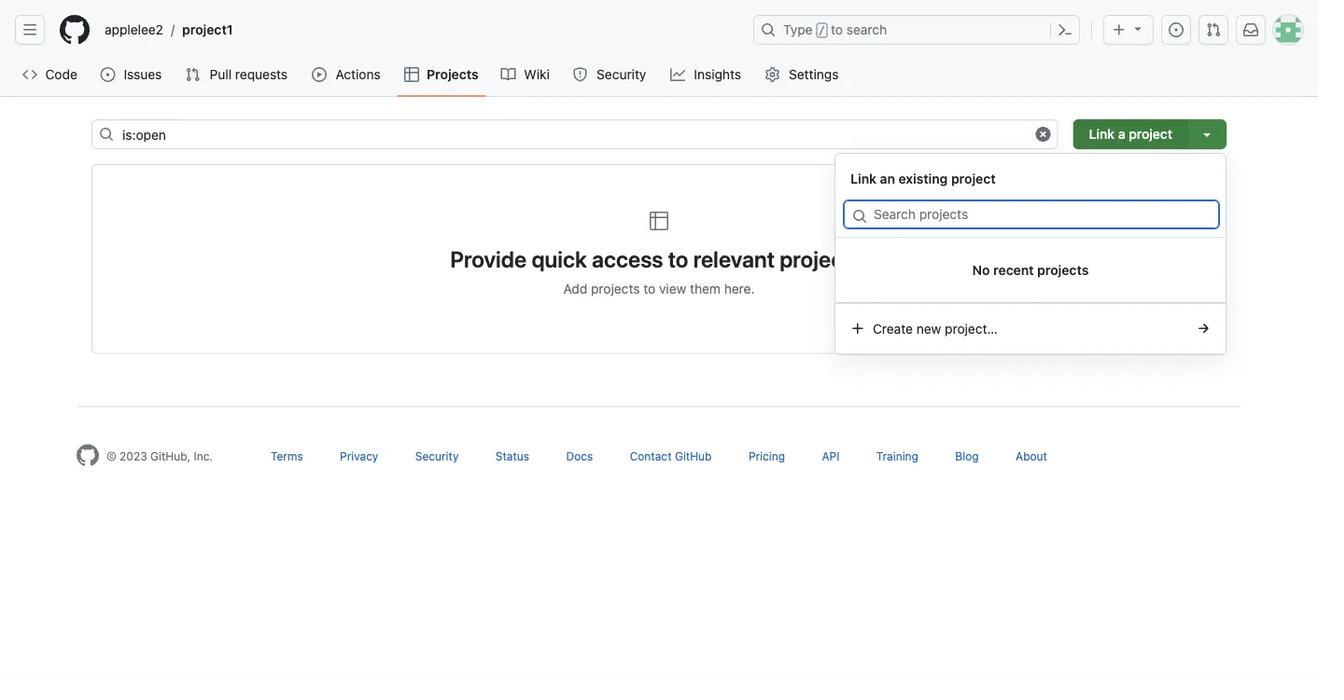 Task type: describe. For each thing, give the bounding box(es) containing it.
book image
[[501, 67, 516, 82]]

privacy link
[[340, 450, 378, 463]]

git pull request image inside pull requests link
[[185, 67, 200, 82]]

Search all projects text field
[[91, 119, 1058, 149]]

Search projects text field
[[843, 200, 1220, 230]]

plus image inside the create new project… button
[[850, 322, 865, 337]]

clear image
[[1036, 127, 1051, 142]]

status link
[[496, 450, 529, 463]]

search
[[847, 22, 887, 37]]

2023
[[120, 450, 147, 463]]

about link
[[1016, 450, 1047, 463]]

api link
[[822, 450, 840, 463]]

pricing link
[[749, 450, 785, 463]]

relevant
[[693, 246, 775, 272]]

projects.
[[780, 246, 868, 272]]

add
[[563, 281, 587, 297]]

an
[[880, 171, 895, 186]]

existing
[[899, 171, 948, 186]]

project1 link
[[175, 15, 240, 45]]

new
[[916, 321, 941, 337]]

link an existing project
[[850, 171, 996, 186]]

search image
[[99, 127, 114, 142]]

terms
[[271, 450, 303, 463]]

inc.
[[194, 450, 213, 463]]

github,
[[150, 450, 190, 463]]

arrow right image
[[1196, 322, 1211, 337]]

1 vertical spatial project
[[951, 171, 996, 186]]

0 horizontal spatial security
[[415, 450, 459, 463]]

requests
[[235, 67, 288, 82]]

actions link
[[305, 61, 389, 89]]

here.
[[724, 281, 755, 297]]

homepage image
[[77, 445, 99, 467]]

code
[[45, 67, 77, 82]]

view
[[659, 281, 686, 297]]

create new project… button
[[835, 304, 1226, 355]]

1 horizontal spatial security link
[[565, 61, 655, 89]]

provide
[[450, 246, 527, 272]]

projects inside provide quick access to relevant projects. add projects to view them here.
[[591, 281, 640, 297]]

projects inside menu
[[1037, 262, 1089, 278]]

project…
[[945, 321, 998, 337]]

terms link
[[271, 450, 303, 463]]

pull requests
[[210, 67, 288, 82]]

status
[[496, 450, 529, 463]]

1 vertical spatial security link
[[415, 450, 459, 463]]

docs link
[[566, 450, 593, 463]]

/ for applelee2
[[171, 22, 175, 37]]

blog link
[[955, 450, 979, 463]]

pull
[[210, 67, 232, 82]]

applelee2 / project1
[[105, 22, 233, 37]]

search image
[[852, 209, 867, 224]]

training link
[[876, 450, 918, 463]]

type
[[783, 22, 813, 37]]

©
[[106, 450, 116, 463]]



Task type: vqa. For each thing, say whether or not it's contained in the screenshot.
the bottommost to
yes



Task type: locate. For each thing, give the bounding box(es) containing it.
1 vertical spatial security
[[415, 450, 459, 463]]

to up view
[[668, 246, 688, 272]]

1 vertical spatial projects
[[591, 281, 640, 297]]

1 vertical spatial link
[[850, 171, 877, 186]]

issues link
[[93, 61, 170, 89]]

0 vertical spatial projects
[[1037, 262, 1089, 278]]

1 horizontal spatial to
[[668, 246, 688, 272]]

issue opened image for the top git pull request icon
[[1169, 22, 1184, 37]]

projects down access
[[591, 281, 640, 297]]

0 horizontal spatial git pull request image
[[185, 67, 200, 82]]

git pull request image left pull
[[185, 67, 200, 82]]

table image left the projects
[[404, 67, 419, 82]]

0 horizontal spatial security link
[[415, 450, 459, 463]]

/ inside type / to search
[[818, 24, 825, 37]]

issues
[[124, 67, 162, 82]]

2 vertical spatial to
[[643, 281, 655, 297]]

settings link
[[758, 61, 848, 89]]

insights
[[694, 67, 741, 82]]

security link left graph icon
[[565, 61, 655, 89]]

link
[[1089, 126, 1115, 142], [850, 171, 877, 186]]

plus image
[[1112, 22, 1127, 37], [850, 322, 865, 337]]

link for link a project
[[1089, 126, 1115, 142]]

1 vertical spatial table image
[[648, 210, 670, 232]]

api
[[822, 450, 840, 463]]

0 vertical spatial plus image
[[1112, 22, 1127, 37]]

table image up access
[[648, 210, 670, 232]]

0 vertical spatial link
[[1089, 126, 1115, 142]]

projects
[[1037, 262, 1089, 278], [591, 281, 640, 297]]

table image for provide quick access to relevant projects.
[[648, 210, 670, 232]]

homepage image
[[60, 15, 90, 45]]

0 vertical spatial table image
[[404, 67, 419, 82]]

code image
[[22, 67, 37, 82]]

to
[[831, 22, 843, 37], [668, 246, 688, 272], [643, 281, 655, 297]]

contact
[[630, 450, 672, 463]]

to left view
[[643, 281, 655, 297]]

0 horizontal spatial issue opened image
[[100, 67, 115, 82]]

table image inside projects 'link'
[[404, 67, 419, 82]]

link left a
[[1089, 126, 1115, 142]]

0 horizontal spatial link
[[850, 171, 877, 186]]

shield image
[[573, 67, 588, 82]]

plus image left triangle down image
[[1112, 22, 1127, 37]]

projects link
[[397, 61, 486, 89]]

project inside popup button
[[1129, 126, 1172, 142]]

a
[[1118, 126, 1125, 142]]

security link
[[565, 61, 655, 89], [415, 450, 459, 463]]

link a project button
[[1073, 119, 1187, 149]]

provide quick access to relevant projects. add projects to view them here.
[[450, 246, 868, 297]]

1 horizontal spatial git pull request image
[[1206, 22, 1221, 37]]

/
[[171, 22, 175, 37], [818, 24, 825, 37]]

graph image
[[670, 67, 685, 82]]

command palette image
[[1058, 22, 1073, 37]]

link for link an existing project
[[850, 171, 877, 186]]

project
[[1129, 126, 1172, 142], [951, 171, 996, 186]]

0 horizontal spatial projects
[[591, 281, 640, 297]]

issue opened image right triangle down image
[[1169, 22, 1184, 37]]

0 vertical spatial issue opened image
[[1169, 22, 1184, 37]]

blog
[[955, 450, 979, 463]]

0 vertical spatial project
[[1129, 126, 1172, 142]]

1 vertical spatial to
[[668, 246, 688, 272]]

2 horizontal spatial to
[[831, 22, 843, 37]]

triangle down image
[[1130, 21, 1145, 36]]

about
[[1016, 450, 1047, 463]]

type / to search
[[783, 22, 887, 37]]

git pull request image left notifications image
[[1206, 22, 1221, 37]]

0 vertical spatial security link
[[565, 61, 655, 89]]

0 vertical spatial security
[[597, 67, 646, 82]]

docs
[[566, 450, 593, 463]]

contact github
[[630, 450, 712, 463]]

security left status
[[415, 450, 459, 463]]

menu containing link an existing project
[[835, 154, 1228, 303]]

link left an
[[850, 171, 877, 186]]

contact github link
[[630, 450, 712, 463]]

list
[[97, 15, 742, 45]]

pull requests link
[[178, 61, 297, 89]]

link inside popup button
[[1089, 126, 1115, 142]]

1 horizontal spatial security
[[597, 67, 646, 82]]

0 horizontal spatial to
[[643, 281, 655, 297]]

projects
[[427, 67, 479, 82]]

/ for type
[[818, 24, 825, 37]]

0 horizontal spatial table image
[[404, 67, 419, 82]]

1 horizontal spatial issue opened image
[[1169, 22, 1184, 37]]

1 vertical spatial plus image
[[850, 322, 865, 337]]

quick
[[532, 246, 587, 272]]

1 horizontal spatial table image
[[648, 210, 670, 232]]

code link
[[15, 61, 85, 89]]

settings
[[789, 67, 839, 82]]

1 horizontal spatial link
[[1089, 126, 1115, 142]]

issue opened image for git pull request icon in the pull requests link
[[100, 67, 115, 82]]

0 horizontal spatial project
[[951, 171, 996, 186]]

menu
[[835, 154, 1228, 303]]

0 horizontal spatial /
[[171, 22, 175, 37]]

git pull request image
[[1206, 22, 1221, 37], [185, 67, 200, 82]]

project right existing
[[951, 171, 996, 186]]

training
[[876, 450, 918, 463]]

plus image left the create on the top right
[[850, 322, 865, 337]]

pricing
[[749, 450, 785, 463]]

applelee2
[[105, 22, 163, 37]]

them
[[690, 281, 721, 297]]

insights link
[[663, 61, 750, 89]]

applelee2 link
[[97, 15, 171, 45]]

/ left project1
[[171, 22, 175, 37]]

security
[[597, 67, 646, 82], [415, 450, 459, 463]]

privacy
[[340, 450, 378, 463]]

1 horizontal spatial plus image
[[1112, 22, 1127, 37]]

link inside menu
[[850, 171, 877, 186]]

issue opened image left issues
[[100, 67, 115, 82]]

play image
[[312, 67, 327, 82]]

access
[[592, 246, 663, 272]]

0 vertical spatial git pull request image
[[1206, 22, 1221, 37]]

to left search in the right of the page
[[831, 22, 843, 37]]

recent
[[993, 262, 1034, 278]]

actions
[[336, 67, 381, 82]]

/ right the type
[[818, 24, 825, 37]]

security right "shield" image
[[597, 67, 646, 82]]

/ inside applelee2 / project1
[[171, 22, 175, 37]]

1 vertical spatial git pull request image
[[185, 67, 200, 82]]

project1
[[182, 22, 233, 37]]

create new project…
[[873, 321, 998, 337]]

link a project
[[1089, 126, 1172, 142]]

1 horizontal spatial projects
[[1037, 262, 1089, 278]]

notifications image
[[1243, 22, 1258, 37]]

table image
[[404, 67, 419, 82], [648, 210, 670, 232]]

project right a
[[1129, 126, 1172, 142]]

1 vertical spatial issue opened image
[[100, 67, 115, 82]]

gear image
[[765, 67, 780, 82]]

issue opened image
[[1169, 22, 1184, 37], [100, 67, 115, 82]]

issue opened image inside issues link
[[100, 67, 115, 82]]

table image for projects
[[404, 67, 419, 82]]

list containing applelee2 / project1
[[97, 15, 742, 45]]

github
[[675, 450, 712, 463]]

© 2023 github, inc.
[[106, 450, 213, 463]]

wiki
[[524, 67, 550, 82]]

0 horizontal spatial plus image
[[850, 322, 865, 337]]

1 horizontal spatial project
[[1129, 126, 1172, 142]]

create
[[873, 321, 913, 337]]

projects right recent
[[1037, 262, 1089, 278]]

security link left status
[[415, 450, 459, 463]]

no recent projects
[[972, 262, 1089, 278]]

1 horizontal spatial /
[[818, 24, 825, 37]]

wiki link
[[493, 61, 558, 89]]

0 vertical spatial to
[[831, 22, 843, 37]]

no
[[972, 262, 990, 278]]



